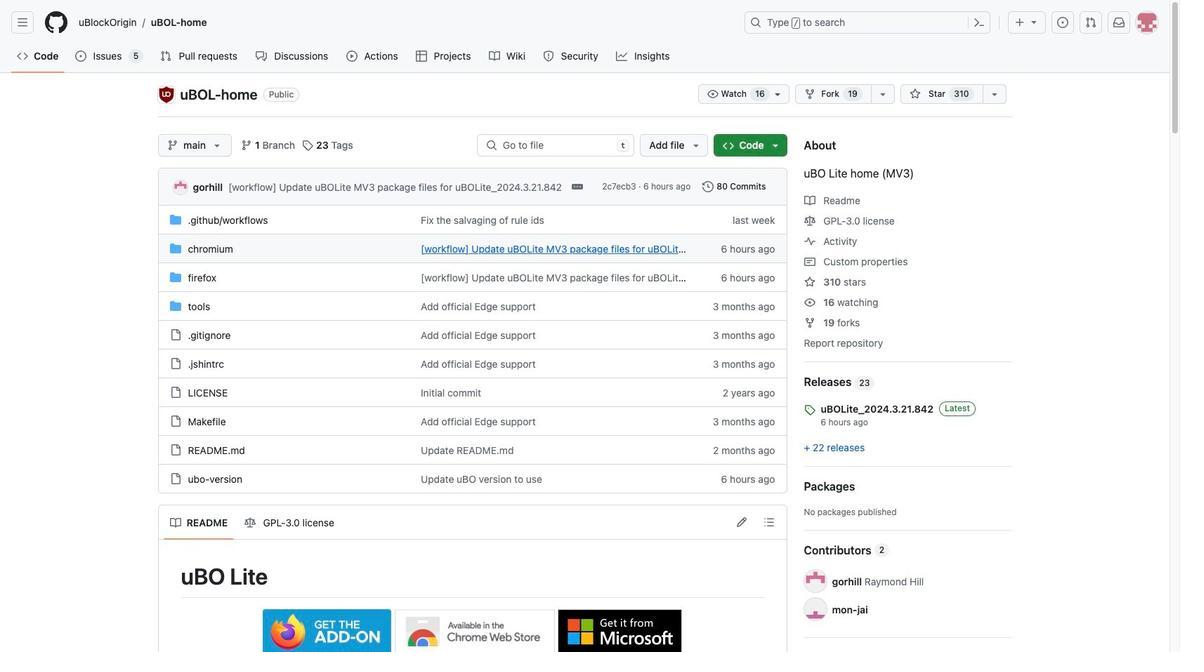 Task type: locate. For each thing, give the bounding box(es) containing it.
directory image
[[170, 301, 181, 312]]

3 triangle down image from the left
[[770, 140, 781, 151]]

3 directory image from the top
[[170, 272, 181, 283]]

issue opened image
[[1057, 17, 1068, 28], [75, 51, 87, 62]]

permalink: ubo lite image
[[164, 571, 175, 583]]

eye image
[[804, 297, 815, 308]]

1 vertical spatial issue opened image
[[75, 51, 87, 62]]

1 directory image from the top
[[170, 214, 181, 225]]

book image
[[170, 517, 181, 529]]

code image
[[17, 51, 28, 62], [723, 140, 734, 151]]

1 horizontal spatial issue opened image
[[1057, 17, 1068, 28]]

0 horizontal spatial law image
[[245, 517, 256, 529]]

0 horizontal spatial git branch image
[[167, 140, 178, 151]]

book image left "shield" icon
[[489, 51, 500, 62]]

1 vertical spatial book image
[[804, 195, 815, 207]]

2 git branch image from the left
[[241, 140, 252, 151]]

eye image
[[708, 89, 719, 100]]

0 horizontal spatial tag image
[[302, 140, 313, 151]]

1 horizontal spatial law image
[[804, 216, 815, 227]]

note image
[[804, 256, 815, 268]]

history image
[[703, 181, 714, 192]]

triangle down image
[[1028, 16, 1040, 27]]

2 vertical spatial directory image
[[170, 272, 181, 283]]

1 horizontal spatial code image
[[723, 140, 734, 151]]

1 horizontal spatial book image
[[804, 195, 815, 207]]

1 vertical spatial tag image
[[804, 405, 815, 416]]

triangle down image
[[211, 140, 223, 151], [690, 140, 702, 151], [770, 140, 781, 151]]

git branch image
[[167, 140, 178, 151], [241, 140, 252, 151]]

issue opened image for git pull request image
[[75, 51, 87, 62]]

1 horizontal spatial git branch image
[[241, 140, 252, 151]]

0 vertical spatial book image
[[489, 51, 500, 62]]

directory image
[[170, 214, 181, 225], [170, 243, 181, 254], [170, 272, 181, 283]]

book image up pulse "image"
[[804, 195, 815, 207]]

list
[[73, 11, 736, 34], [164, 512, 342, 534]]

search image
[[486, 140, 497, 151]]

law image
[[804, 216, 815, 227], [245, 517, 256, 529]]

issue opened image for git pull request icon
[[1057, 17, 1068, 28]]

1 vertical spatial code image
[[723, 140, 734, 151]]

@gorhill image
[[804, 570, 826, 593]]

310 users starred this repository element
[[949, 87, 974, 101]]

0 horizontal spatial issue opened image
[[75, 51, 87, 62]]

1 git branch image from the left
[[167, 140, 178, 151]]

2 horizontal spatial triangle down image
[[770, 140, 781, 151]]

1 vertical spatial directory image
[[170, 243, 181, 254]]

0 horizontal spatial code image
[[17, 51, 28, 62]]

book image
[[489, 51, 500, 62], [804, 195, 815, 207]]

repo forked image
[[804, 89, 816, 100]]

star image
[[804, 277, 815, 288]]

triangle down image for second git branch image from right
[[211, 140, 223, 151]]

1 triangle down image from the left
[[211, 140, 223, 151]]

shield image
[[543, 51, 554, 62]]

1 horizontal spatial triangle down image
[[690, 140, 702, 151]]

outline image
[[763, 517, 774, 528]]

2 directory image from the top
[[170, 243, 181, 254]]

git pull request image
[[1085, 17, 1097, 28]]

comment discussion image
[[256, 51, 267, 62]]

tag image
[[302, 140, 313, 151], [804, 405, 815, 416]]

plus image
[[1014, 17, 1026, 28]]

table image
[[416, 51, 427, 62]]

0 vertical spatial issue opened image
[[1057, 17, 1068, 28]]

get ubo lite for chromium image
[[394, 609, 555, 653]]

edit file image
[[736, 517, 747, 528]]

0 horizontal spatial triangle down image
[[211, 140, 223, 151]]

0 vertical spatial law image
[[804, 216, 815, 227]]

0 vertical spatial directory image
[[170, 214, 181, 225]]



Task type: vqa. For each thing, say whether or not it's contained in the screenshot.
the Projects within the Projects link
no



Task type: describe. For each thing, give the bounding box(es) containing it.
add this repository to a list image
[[989, 89, 1000, 100]]

notifications image
[[1113, 17, 1125, 28]]

2 triangle down image from the left
[[690, 140, 702, 151]]

@mon jai image
[[804, 599, 826, 621]]

Go to file text field
[[503, 135, 611, 156]]

0 vertical spatial tag image
[[302, 140, 313, 151]]

1 vertical spatial law image
[[245, 517, 256, 529]]

owner avatar image
[[158, 86, 175, 103]]

1 vertical spatial list
[[164, 512, 342, 534]]

get ubo lite for firefox image
[[263, 609, 391, 653]]

git pull request image
[[160, 51, 172, 62]]

star image
[[910, 89, 921, 100]]

homepage image
[[45, 11, 67, 34]]

repo forked image
[[804, 318, 815, 329]]

graph image
[[616, 51, 628, 62]]

0 vertical spatial code image
[[17, 51, 28, 62]]

1 horizontal spatial tag image
[[804, 405, 815, 416]]

open commit details image
[[572, 181, 583, 192]]

play image
[[346, 51, 358, 62]]

pulse image
[[804, 236, 815, 247]]

triangle down image for right code image
[[770, 140, 781, 151]]

see your forks of this repository image
[[877, 89, 888, 100]]

get ublock origin lite for microsoft edge image
[[558, 609, 682, 653]]

command palette image
[[974, 17, 985, 28]]

gorhill image
[[173, 180, 187, 195]]

0 vertical spatial list
[[73, 11, 736, 34]]

0 horizontal spatial book image
[[489, 51, 500, 62]]



